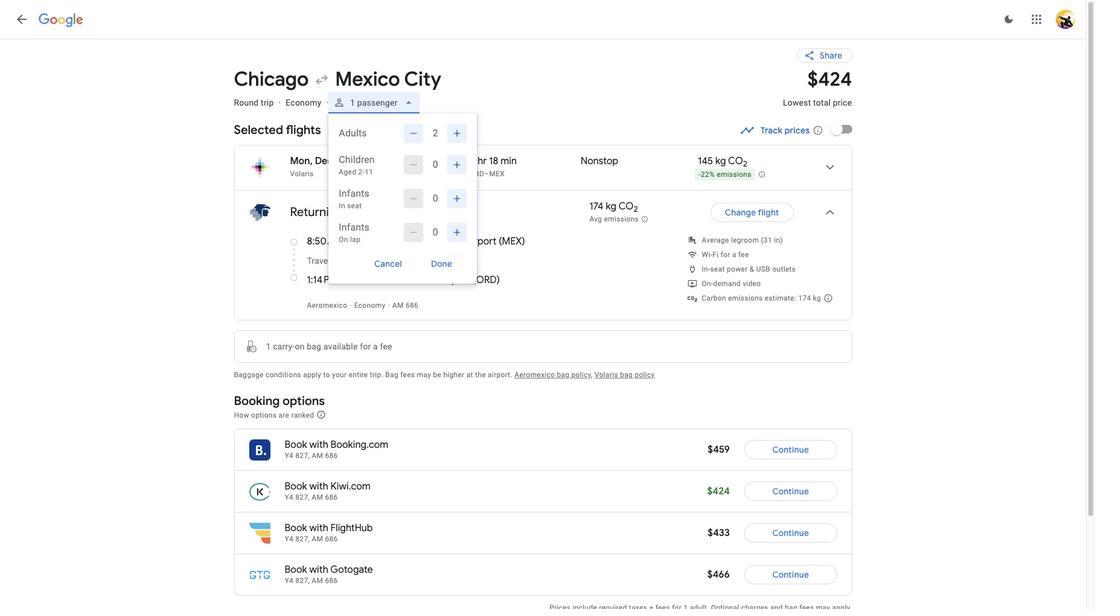 Task type: vqa. For each thing, say whether or not it's contained in the screenshot.
10:20 am
yes



Task type: locate. For each thing, give the bounding box(es) containing it.
11 up aged at the top of the page
[[335, 155, 343, 167]]

4 with from the top
[[309, 564, 328, 576]]

y4 inside 'book with booking.com y4 827, am 686'
[[285, 452, 294, 460]]

am up book with flighthub y4 827, am 686
[[312, 493, 323, 502]]

$424 down 459 us dollars text box
[[707, 486, 730, 498]]

emissions
[[717, 170, 752, 179], [604, 215, 639, 224], [728, 294, 763, 303]]

book inside 'book with booking.com y4 827, am 686'
[[285, 439, 307, 451]]

827, inside book with gotogate y4 827, am 686
[[295, 577, 310, 585]]

18 up mexico city international airport (mex)
[[440, 205, 451, 220]]

min inside 4 hr 18 min ord – mex
[[501, 155, 517, 167]]

dec up mexico city international airport (mex)
[[415, 205, 437, 220]]

baggage
[[234, 371, 264, 379]]

bag right the ","
[[620, 371, 633, 379]]

kg right estimate:
[[813, 294, 821, 303]]

0 horizontal spatial mon,
[[290, 155, 313, 167]]

0 horizontal spatial options
[[251, 411, 277, 419]]

bag left the ","
[[557, 371, 570, 379]]

1 with from the top
[[309, 439, 328, 451]]

on-
[[702, 280, 714, 288]]

0 vertical spatial flight numbers y4 827, am 686 text field
[[285, 452, 338, 460]]

min up mex at the top left
[[501, 155, 517, 167]]

686 inside book with gotogate y4 827, am 686
[[325, 577, 338, 585]]

424 us dollars element
[[808, 67, 852, 92]]

2 686 from the top
[[325, 493, 338, 502]]

1 left the passenger
[[350, 98, 355, 107]]

list
[[235, 146, 852, 320]]

686
[[325, 452, 338, 460], [325, 493, 338, 502], [325, 535, 338, 544], [325, 577, 338, 585]]

1 horizontal spatial economy
[[354, 301, 386, 310]]

y4 inside book with flighthub y4 827, am 686
[[285, 535, 294, 544]]

1 horizontal spatial 4
[[470, 155, 476, 167]]

mon,
[[290, 155, 313, 167], [385, 205, 412, 220]]

1 vertical spatial flight numbers y4 827, am 686 text field
[[285, 535, 338, 544]]

emissions down 145 kg co 2
[[717, 170, 752, 179]]

2 inside 174 kg co 2
[[634, 204, 638, 214]]

4 827, from the top
[[295, 577, 310, 585]]

fee up the bag
[[380, 342, 392, 351]]

1 vertical spatial emissions
[[604, 215, 639, 224]]

book for book with flighthub
[[285, 522, 307, 534]]

686 down booking.com
[[325, 452, 338, 460]]

how
[[234, 411, 249, 419]]

0 horizontal spatial 11
[[335, 155, 343, 167]]

$424 down share
[[808, 67, 852, 92]]

video
[[743, 280, 761, 288]]

0 vertical spatial min
[[501, 155, 517, 167]]

0 horizontal spatial policy
[[572, 371, 591, 379]]

y4 inside book with kiwi.com y4 827, am 686
[[285, 493, 294, 502]]

airport down done "button"
[[439, 274, 471, 286]]

(31
[[761, 236, 772, 245]]

with for kiwi.com
[[309, 481, 328, 493]]

am down book with flighthub y4 827, am 686
[[312, 577, 323, 585]]

1 vertical spatial 18
[[440, 205, 451, 220]]

for right 'available'
[[360, 342, 371, 351]]

2 continue from the top
[[773, 486, 809, 497]]

0 horizontal spatial hr
[[361, 256, 369, 266]]

book
[[285, 439, 307, 451], [285, 481, 307, 493], [285, 522, 307, 534], [285, 564, 307, 576]]

with up y4 827, am 686 text field
[[309, 481, 328, 493]]

may
[[417, 371, 431, 379]]

learn more about booking options element
[[316, 408, 326, 422]]

0 vertical spatial 0
[[433, 159, 438, 170]]

nonstop flight. element
[[581, 155, 619, 169]]

2 vertical spatial 2
[[634, 204, 638, 214]]

1 left carry-
[[266, 342, 271, 351]]

0 vertical spatial dec
[[315, 155, 333, 167]]

0 vertical spatial city
[[404, 67, 441, 92]]

827, down "ranked" at the bottom left of page
[[295, 452, 310, 460]]

0 vertical spatial kg
[[716, 155, 726, 167]]

1 vertical spatial for
[[360, 342, 371, 351]]

0 horizontal spatial co
[[619, 200, 634, 213]]

0 horizontal spatial  image
[[279, 98, 281, 107]]

1 book from the top
[[285, 439, 307, 451]]

demand
[[714, 280, 741, 288]]

airport left the (mex) at left top
[[465, 236, 497, 248]]

am up book with kiwi.com y4 827, am 686
[[312, 452, 323, 460]]

kg up avg emissions
[[606, 200, 617, 213]]

827, up book with flighthub y4 827, am 686
[[295, 493, 310, 502]]

0 vertical spatial options
[[283, 394, 325, 409]]

145 kg co 2
[[698, 155, 748, 169]]

infants up in
[[339, 188, 369, 199]]

0 vertical spatial 4
[[470, 155, 476, 167]]

international
[[408, 236, 463, 248], [382, 274, 437, 286]]

18 up mex at the top left
[[489, 155, 498, 167]]

3 0 from the top
[[433, 226, 438, 238]]

lap
[[350, 236, 361, 244]]

686 inside 'book with booking.com y4 827, am 686'
[[325, 452, 338, 460]]

 image left 1 passenger
[[326, 98, 329, 107]]

infants up lap
[[339, 222, 369, 233]]

economy up flights
[[286, 98, 322, 107]]

1 vertical spatial $424
[[707, 486, 730, 498]]

options up "ranked" at the bottom left of page
[[283, 394, 325, 409]]

economy down the o'hare
[[354, 301, 386, 310]]

1 vertical spatial volaris
[[595, 371, 618, 379]]

with for flighthub
[[309, 522, 328, 534]]

aged
[[339, 168, 356, 176]]

4 continue from the top
[[773, 569, 809, 580]]

1 827, from the top
[[295, 452, 310, 460]]

infants in seat
[[339, 188, 369, 210]]

1 vertical spatial 2
[[743, 159, 748, 169]]

in
[[339, 202, 345, 210]]

 image right 'trip'
[[279, 98, 281, 107]]

with down y4 827, am 686 text field
[[309, 522, 328, 534]]

0 vertical spatial international
[[408, 236, 463, 248]]

$459
[[708, 444, 730, 456]]

0 vertical spatial co
[[728, 155, 743, 167]]

2 infants from the top
[[339, 222, 369, 233]]

$424 for $424 lowest total price
[[808, 67, 852, 92]]

827, inside book with flighthub y4 827, am 686
[[295, 535, 310, 544]]

1 vertical spatial kg
[[606, 200, 617, 213]]

volaris inside list
[[290, 170, 314, 178]]

1 horizontal spatial 2
[[634, 204, 638, 214]]

1 horizontal spatial flight
[[758, 207, 779, 218]]

1 horizontal spatial policy
[[635, 371, 655, 379]]

1 vertical spatial mon,
[[385, 205, 412, 220]]

Arrival time: 1:14 PM. text field
[[307, 274, 338, 286]]

international up done
[[408, 236, 463, 248]]

international up am 686
[[382, 274, 437, 286]]

hr
[[478, 155, 487, 167], [361, 256, 369, 266]]

continue for $459
[[773, 444, 809, 455]]

0 horizontal spatial volaris
[[290, 170, 314, 178]]

y4 inside book with gotogate y4 827, am 686
[[285, 577, 294, 585]]

economy
[[286, 98, 322, 107], [354, 301, 386, 310]]

hr left 24
[[361, 256, 369, 266]]

seat right in
[[347, 202, 362, 210]]

174 up avg
[[590, 200, 604, 213]]

0 left 'ord'
[[433, 159, 438, 170]]

1 horizontal spatial options
[[283, 394, 325, 409]]

conditions
[[266, 371, 301, 379]]

volaris down mon, dec 11
[[290, 170, 314, 178]]

main content containing chicago
[[234, 39, 852, 609]]

1 vertical spatial 1
[[266, 342, 271, 351]]

book for book with booking.com
[[285, 439, 307, 451]]

686 for kiwi.com
[[325, 493, 338, 502]]

policy
[[572, 371, 591, 379], [635, 371, 655, 379]]

Departure time: 6:02 AM. text field
[[355, 155, 391, 167]]

bag
[[307, 342, 321, 351], [557, 371, 570, 379], [620, 371, 633, 379]]

average
[[702, 236, 729, 245]]

1 vertical spatial mexico
[[354, 236, 386, 248]]

0 horizontal spatial $424
[[707, 486, 730, 498]]

0 horizontal spatial dec
[[315, 155, 333, 167]]

continue button for $459
[[745, 435, 837, 464]]

2 inside number of passengers dialog
[[433, 127, 438, 139]]

co
[[728, 155, 743, 167], [619, 200, 634, 213]]

volaris bag policy link
[[595, 371, 655, 379]]

change appearance image
[[995, 5, 1024, 34]]

686 inside book with flighthub y4 827, am 686
[[325, 535, 338, 544]]

co up avg emissions
[[619, 200, 634, 213]]

686 down the kiwi.com
[[325, 493, 338, 502]]

continue for $466
[[773, 569, 809, 580]]

flight numbers y4 827, am 686 text field up book with kiwi.com y4 827, am 686
[[285, 452, 338, 460]]

city
[[404, 67, 441, 92], [388, 236, 406, 248]]

book for book with kiwi.com
[[285, 481, 307, 493]]

options
[[283, 394, 325, 409], [251, 411, 277, 419]]

0 horizontal spatial economy
[[286, 98, 322, 107]]

0 vertical spatial $424
[[808, 67, 852, 92]]

4 right time: on the top of page
[[354, 256, 359, 266]]

flight inside the change flight button
[[758, 207, 779, 218]]

selected flights
[[234, 123, 321, 138]]

2 inside 145 kg co 2
[[743, 159, 748, 169]]

number of passengers dialog
[[329, 114, 477, 284]]

share button
[[797, 48, 852, 63]]

1  image from the left
[[279, 98, 281, 107]]

emissions down video
[[728, 294, 763, 303]]

returning flight
[[290, 205, 373, 220]]

book inside book with kiwi.com y4 827, am 686
[[285, 481, 307, 493]]

827, inside 'book with booking.com y4 827, am 686'
[[295, 452, 310, 460]]

book up y4 827, am 686 text field
[[285, 481, 307, 493]]

0 horizontal spatial 2
[[433, 127, 438, 139]]

18 inside 4 hr 18 min ord – mex
[[489, 155, 498, 167]]

y4 for book with gotogate
[[285, 577, 294, 585]]

$424 inside $424 lowest total price
[[808, 67, 852, 92]]

seat inside infants in seat
[[347, 202, 362, 210]]

wi-
[[702, 251, 713, 259]]

kg
[[716, 155, 726, 167], [606, 200, 617, 213], [813, 294, 821, 303]]

1 vertical spatial city
[[388, 236, 406, 248]]

volaris right the ","
[[595, 371, 618, 379]]

a up the power
[[732, 251, 737, 259]]

done button
[[417, 254, 467, 274]]

seat
[[347, 202, 362, 210], [711, 265, 725, 274]]

0 vertical spatial hr
[[478, 155, 487, 167]]

2 flight numbers y4 827, am 686 text field from the top
[[285, 535, 338, 544]]

1 horizontal spatial for
[[721, 251, 731, 259]]

flight up (31
[[758, 207, 779, 218]]

1 horizontal spatial co
[[728, 155, 743, 167]]

1 y4 from the top
[[285, 452, 294, 460]]

change flight button
[[711, 198, 794, 227]]

4 book from the top
[[285, 564, 307, 576]]

1 horizontal spatial dec
[[415, 205, 437, 220]]

fee down average legroom (31 in)
[[739, 251, 749, 259]]

1 horizontal spatial fee
[[739, 251, 749, 259]]

0 vertical spatial for
[[721, 251, 731, 259]]

book up y4 827, am 686 text box
[[285, 564, 307, 576]]

1 continue button from the top
[[745, 435, 837, 464]]

baggage conditions apply to your entire trip.  bag fees may be higher at the airport. aeromexico bag policy , volaris bag policy
[[234, 371, 655, 379]]

policy left volaris bag policy link
[[572, 371, 591, 379]]

1 vertical spatial fee
[[380, 342, 392, 351]]

city inside list
[[388, 236, 406, 248]]

1 vertical spatial min
[[383, 256, 398, 266]]

2 0 from the top
[[433, 193, 438, 204]]

in)
[[774, 236, 783, 245]]

power
[[727, 265, 748, 274]]

1 vertical spatial infants
[[339, 222, 369, 233]]

on
[[339, 236, 348, 244]]

459 US dollars text field
[[708, 444, 730, 456]]

1 vertical spatial 174
[[799, 294, 811, 303]]

1 continue from the top
[[773, 444, 809, 455]]

686 down flighthub
[[325, 535, 338, 544]]

book with gotogate y4 827, am 686
[[285, 564, 373, 585]]

1 vertical spatial aeromexico
[[515, 371, 555, 379]]

book down y4 827, am 686 text field
[[285, 522, 307, 534]]

kg for 174
[[606, 200, 617, 213]]

1 am from the top
[[312, 452, 323, 460]]

0 horizontal spatial kg
[[606, 200, 617, 213]]

co inside 145 kg co 2
[[728, 155, 743, 167]]

adults
[[339, 127, 367, 139]]

174 inside 174 kg co 2
[[590, 200, 604, 213]]

686 down gotogate
[[325, 577, 338, 585]]

1 horizontal spatial min
[[501, 155, 517, 167]]

trip.
[[370, 371, 384, 379]]

0 down mon, dec 18
[[433, 226, 438, 238]]

3 686 from the top
[[325, 535, 338, 544]]

am inside book with flighthub y4 827, am 686
[[312, 535, 323, 544]]

1 horizontal spatial 1
[[350, 98, 355, 107]]

3 with from the top
[[309, 522, 328, 534]]

book inside book with gotogate y4 827, am 686
[[285, 564, 307, 576]]

with inside 'book with booking.com y4 827, am 686'
[[309, 439, 328, 451]]

0 horizontal spatial bag
[[307, 342, 321, 351]]

3 827, from the top
[[295, 535, 310, 544]]

done
[[431, 258, 453, 269]]

None text field
[[783, 67, 852, 118]]

2 vertical spatial kg
[[813, 294, 821, 303]]

2 am from the top
[[312, 493, 323, 502]]

continue
[[773, 444, 809, 455], [773, 486, 809, 497], [773, 528, 809, 539], [773, 569, 809, 580]]

kg inside 174 kg co 2
[[606, 200, 617, 213]]

with inside book with kiwi.com y4 827, am 686
[[309, 481, 328, 493]]

11 down departing flight on monday, december 11. leaves o'hare international airport at 6:02 am on monday, december 11 and arrives at mexico city international airport at 10:20 am on monday, december 11. element
[[365, 168, 373, 176]]

0 horizontal spatial aeromexico
[[307, 301, 347, 310]]

1 horizontal spatial mon,
[[385, 205, 412, 220]]

1 vertical spatial a
[[373, 342, 378, 351]]

carbon emissions estimate: 174 kilograms element
[[702, 294, 821, 303]]

be
[[433, 371, 442, 379]]

0 horizontal spatial seat
[[347, 202, 362, 210]]

kg inside 145 kg co 2
[[716, 155, 726, 167]]

with inside book with gotogate y4 827, am 686
[[309, 564, 328, 576]]

flight numbers y4 827, am 686 text field up book with gotogate y4 827, am 686
[[285, 535, 338, 544]]

1 horizontal spatial aeromexico
[[515, 371, 555, 379]]

1 vertical spatial economy
[[354, 301, 386, 310]]

wi-fi for a fee
[[702, 251, 749, 259]]

min right 24
[[383, 256, 398, 266]]

1:14 pm
[[307, 274, 338, 286]]

lowest
[[783, 98, 811, 107]]

3 am from the top
[[312, 535, 323, 544]]

kg up -22% emissions
[[716, 155, 726, 167]]

avg emissions
[[590, 215, 639, 224]]

mexico up 24
[[354, 236, 386, 248]]

2 827, from the top
[[295, 493, 310, 502]]

1 passenger button
[[329, 88, 420, 117]]

2 y4 from the top
[[285, 493, 294, 502]]

infants for infants on lap
[[339, 222, 369, 233]]

4 up 'ord'
[[470, 155, 476, 167]]

bag right on
[[307, 342, 321, 351]]

686 for booking.com
[[325, 452, 338, 460]]

book down "ranked" at the bottom left of page
[[285, 439, 307, 451]]

flight for returning flight
[[345, 205, 373, 220]]

legroom
[[731, 236, 759, 245]]

1 horizontal spatial volaris
[[595, 371, 618, 379]]

policy right the ","
[[635, 371, 655, 379]]

1
[[350, 98, 355, 107], [266, 342, 271, 351]]

1 flight numbers y4 827, am 686 text field from the top
[[285, 452, 338, 460]]

am inside 'book with booking.com y4 827, am 686'
[[312, 452, 323, 460]]

your
[[332, 371, 347, 379]]

options down booking
[[251, 411, 277, 419]]

with up y4 827, am 686 text box
[[309, 564, 328, 576]]

2 vertical spatial 0
[[433, 226, 438, 238]]

2 up avg emissions
[[634, 204, 638, 214]]

2 book from the top
[[285, 481, 307, 493]]

1 0 from the top
[[433, 159, 438, 170]]

Flight numbers Y4 827, AM 686 text field
[[285, 452, 338, 460], [285, 535, 338, 544]]

with
[[309, 439, 328, 451], [309, 481, 328, 493], [309, 522, 328, 534], [309, 564, 328, 576]]

686 for gotogate
[[325, 577, 338, 585]]

2 vertical spatial emissions
[[728, 294, 763, 303]]

2 with from the top
[[309, 481, 328, 493]]

2 up arrival time: 10:20 am. text field
[[433, 127, 438, 139]]

4 am from the top
[[312, 577, 323, 585]]

0 vertical spatial fee
[[739, 251, 749, 259]]

co inside 174 kg co 2
[[619, 200, 634, 213]]

2 continue button from the top
[[745, 477, 837, 506]]

with down learn more about booking options element
[[309, 439, 328, 451]]

1 inside popup button
[[350, 98, 355, 107]]

1 passenger
[[350, 98, 398, 107]]

emissions for avg emissions
[[604, 215, 639, 224]]

aeromexico down arrival time: 1:14 pm. text field
[[307, 301, 347, 310]]

 image
[[279, 98, 281, 107], [326, 98, 329, 107]]

mexico inside list
[[354, 236, 386, 248]]

in-
[[702, 265, 711, 274]]

continue button for $433
[[745, 519, 837, 548]]

4 686 from the top
[[325, 577, 338, 585]]

1 vertical spatial options
[[251, 411, 277, 419]]

a up trip.
[[373, 342, 378, 351]]

$424 lowest total price
[[783, 67, 852, 107]]

infants on lap
[[339, 222, 369, 244]]

1 vertical spatial 0
[[433, 193, 438, 204]]

mex
[[489, 170, 505, 178]]

track
[[761, 125, 783, 136]]

686 inside book with kiwi.com y4 827, am 686
[[325, 493, 338, 502]]

mon, for mon, dec 18
[[385, 205, 412, 220]]

o'hare
[[349, 274, 380, 286]]

seat down fi
[[711, 265, 725, 274]]

0 horizontal spatial flight
[[345, 205, 373, 220]]

0 vertical spatial mon,
[[290, 155, 313, 167]]

827, down book with flighthub y4 827, am 686
[[295, 577, 310, 585]]

-22% emissions
[[699, 170, 752, 179]]

0 vertical spatial 2
[[433, 127, 438, 139]]

main content
[[234, 39, 852, 609]]

174 right estimate:
[[799, 294, 811, 303]]

0 vertical spatial 11
[[335, 155, 343, 167]]

4 continue button from the top
[[745, 560, 837, 589]]

flight right in
[[345, 205, 373, 220]]

1 horizontal spatial 11
[[365, 168, 373, 176]]

3 continue from the top
[[773, 528, 809, 539]]

1 horizontal spatial hr
[[478, 155, 487, 167]]

(ord)
[[473, 274, 500, 286]]

18
[[489, 155, 498, 167], [440, 205, 451, 220]]

with inside book with flighthub y4 827, am 686
[[309, 522, 328, 534]]

children
[[339, 154, 375, 165]]

0 vertical spatial mexico
[[335, 67, 400, 92]]

2 up -22% emissions
[[743, 159, 748, 169]]

mon, down flights
[[290, 155, 313, 167]]

fee inside list
[[739, 251, 749, 259]]

am inside book with gotogate y4 827, am 686
[[312, 577, 323, 585]]

mexico up 1 passenger
[[335, 67, 400, 92]]

for right fi
[[721, 251, 731, 259]]

1 vertical spatial dec
[[415, 205, 437, 220]]

827, down y4 827, am 686 text field
[[295, 535, 310, 544]]

dec left children
[[315, 155, 333, 167]]

how options are ranked
[[234, 411, 316, 419]]

aeromexico right airport.
[[515, 371, 555, 379]]

emissions down 174 kg co 2
[[604, 215, 639, 224]]

0
[[433, 159, 438, 170], [433, 193, 438, 204], [433, 226, 438, 238]]

dec
[[315, 155, 333, 167], [415, 205, 437, 220]]

book inside book with flighthub y4 827, am 686
[[285, 522, 307, 534]]

$424 for $424
[[707, 486, 730, 498]]

1 horizontal spatial $424
[[808, 67, 852, 92]]

424 US dollars text field
[[707, 486, 730, 498]]

hr up –
[[478, 155, 487, 167]]

1 vertical spatial airport
[[439, 274, 471, 286]]

1 infants from the top
[[339, 188, 369, 199]]

am inside book with kiwi.com y4 827, am 686
[[312, 493, 323, 502]]

airport
[[465, 236, 497, 248], [439, 274, 471, 286]]

0 vertical spatial 174
[[590, 200, 604, 213]]

2 horizontal spatial 2
[[743, 159, 748, 169]]

infants
[[339, 188, 369, 199], [339, 222, 369, 233]]

1 for 1 passenger
[[350, 98, 355, 107]]

am up book with gotogate y4 827, am 686
[[312, 535, 323, 544]]

0 vertical spatial 18
[[489, 155, 498, 167]]

3 y4 from the top
[[285, 535, 294, 544]]

0 horizontal spatial 4
[[354, 256, 359, 266]]

1 horizontal spatial 18
[[489, 155, 498, 167]]

1 horizontal spatial seat
[[711, 265, 725, 274]]

0 horizontal spatial 174
[[590, 200, 604, 213]]

min
[[501, 155, 517, 167], [383, 256, 398, 266]]

3 book from the top
[[285, 522, 307, 534]]

carry-
[[273, 342, 295, 351]]

3 continue button from the top
[[745, 519, 837, 548]]

co up -22% emissions
[[728, 155, 743, 167]]

1 686 from the top
[[325, 452, 338, 460]]

4 y4 from the top
[[285, 577, 294, 585]]

827, inside book with kiwi.com y4 827, am 686
[[295, 493, 310, 502]]

mon, right infants in seat
[[385, 205, 412, 220]]

1 vertical spatial co
[[619, 200, 634, 213]]

0 up mon, dec 18
[[433, 193, 438, 204]]

ord
[[470, 170, 484, 178]]

1 vertical spatial seat
[[711, 265, 725, 274]]



Task type: describe. For each thing, give the bounding box(es) containing it.
mexico for mexico city
[[335, 67, 400, 92]]

dec for 18
[[415, 205, 437, 220]]

continue for $424
[[773, 486, 809, 497]]

book with kiwi.com y4 827, am 686
[[285, 481, 371, 502]]

booking options
[[234, 394, 325, 409]]

0 horizontal spatial min
[[383, 256, 398, 266]]

time:
[[333, 256, 352, 266]]

usb
[[757, 265, 771, 274]]

18 for dec
[[440, 205, 451, 220]]

gotogate
[[331, 564, 373, 576]]

travel
[[307, 256, 330, 266]]

outlets
[[773, 265, 796, 274]]

&
[[750, 265, 755, 274]]

total duration 4 hr 18 min. element
[[470, 155, 581, 169]]

book for book with gotogate
[[285, 564, 307, 576]]

estimate:
[[765, 294, 797, 303]]

booking.com
[[331, 439, 389, 451]]

none text field containing $424
[[783, 67, 852, 118]]

1 vertical spatial 4
[[354, 256, 359, 266]]

options for how
[[251, 411, 277, 419]]

mon, for mon, dec 11
[[290, 155, 313, 167]]

mon, dec 11
[[290, 155, 343, 167]]

chicago
[[234, 67, 309, 92]]

departing flight on monday, december 11. leaves o'hare international airport at 6:02 am on monday, december 11 and arrives at mexico city international airport at 10:20 am on monday, december 11. element
[[290, 155, 443, 167]]

bag
[[385, 371, 399, 379]]

round trip
[[234, 98, 274, 107]]

18 for hr
[[489, 155, 498, 167]]

466 US dollars text field
[[708, 569, 730, 581]]

go back image
[[14, 12, 29, 27]]

–
[[484, 170, 489, 178]]

am for flighthub
[[312, 535, 323, 544]]

to
[[323, 371, 330, 379]]

Flight numbers Y4 827, AM 686 text field
[[285, 577, 338, 585]]

in-seat power & usb outlets
[[702, 265, 796, 274]]

kiwi.com
[[331, 481, 371, 493]]

433 US dollars text field
[[708, 527, 730, 539]]

0 vertical spatial emissions
[[717, 170, 752, 179]]

1 policy from the left
[[572, 371, 591, 379]]

co for 174 kg co
[[619, 200, 634, 213]]

carbon emissions estimate: 174 kg
[[702, 294, 821, 303]]

co for 145 kg co
[[728, 155, 743, 167]]

y4 for book with booking.com
[[285, 452, 294, 460]]

aeromexico bag policy link
[[515, 371, 591, 379]]

am for booking.com
[[312, 452, 323, 460]]

higher
[[443, 371, 465, 379]]

children aged 2-11
[[339, 154, 375, 176]]

city for mexico city international airport (mex)
[[388, 236, 406, 248]]

1 horizontal spatial 174
[[799, 294, 811, 303]]

infants for infants in seat
[[339, 188, 369, 199]]

learn more about booking options image
[[316, 410, 326, 420]]

Arrival time: 10:20 AM. text field
[[402, 155, 443, 167]]

o'hare international airport (ord)
[[349, 274, 500, 286]]

booking
[[234, 394, 280, 409]]

2 horizontal spatial kg
[[813, 294, 821, 303]]

loading results progress bar
[[0, 39, 1086, 41]]

1 vertical spatial hr
[[361, 256, 369, 266]]

the
[[475, 371, 486, 379]]

with for gotogate
[[309, 564, 328, 576]]

Chicago to Mexico City and back text field
[[234, 67, 769, 92]]

0 for children aged 2-11
[[433, 159, 438, 170]]

0 for infants in seat
[[433, 193, 438, 204]]

0 for infants on lap
[[433, 226, 438, 238]]

827, for book with flighthub
[[295, 535, 310, 544]]

options for booking
[[283, 394, 325, 409]]

0 horizontal spatial a
[[373, 342, 378, 351]]

11 inside the children aged 2-11
[[365, 168, 373, 176]]

am for kiwi.com
[[312, 493, 323, 502]]

1 horizontal spatial bag
[[557, 371, 570, 379]]

track prices
[[761, 125, 810, 136]]

am for gotogate
[[312, 577, 323, 585]]

174 kg co 2
[[590, 200, 638, 214]]

continue button for $466
[[745, 560, 837, 589]]

827, for book with booking.com
[[295, 452, 310, 460]]

are
[[279, 411, 289, 419]]

am 686
[[392, 301, 419, 310]]

1 vertical spatial international
[[382, 274, 437, 286]]

continue button for $424
[[745, 477, 837, 506]]

flight for change flight
[[758, 207, 779, 218]]

0 vertical spatial economy
[[286, 98, 322, 107]]

kg for 145
[[716, 155, 726, 167]]

avg
[[590, 215, 602, 224]]

book with flighthub y4 827, am 686
[[285, 522, 373, 544]]

share
[[820, 50, 843, 61]]

carbon
[[702, 294, 726, 303]]

flight details. departing flight on monday, december 11. leaves o'hare international airport at 6:02 am on monday, december 11 and arrives at mexico city international airport at 10:20 am on monday, december 11. image
[[816, 153, 845, 182]]

flight numbers y4 827, am 686 text field for booking.com
[[285, 452, 338, 460]]

selected
[[234, 123, 283, 138]]

2-
[[358, 168, 365, 176]]

0 vertical spatial airport
[[465, 236, 497, 248]]

2 policy from the left
[[635, 371, 655, 379]]

Departure time: 8:50 AM. text field
[[307, 236, 342, 248]]

10:20 am
[[402, 155, 443, 167]]

price
[[833, 98, 852, 107]]

cancel
[[375, 258, 402, 269]]

0 horizontal spatial for
[[360, 342, 371, 351]]

6:02 am
[[355, 155, 391, 167]]

city for mexico city
[[404, 67, 441, 92]]

2  image from the left
[[326, 98, 329, 107]]

entire
[[349, 371, 368, 379]]

24
[[371, 256, 381, 266]]

book with booking.com y4 827, am 686
[[285, 439, 389, 460]]

airport.
[[488, 371, 513, 379]]

list containing returning flight
[[235, 146, 852, 320]]

145
[[698, 155, 713, 167]]

mexico for mexico city international airport (mex)
[[354, 236, 386, 248]]

1 for 1 carry-on bag available for a fee
[[266, 342, 271, 351]]

prices
[[785, 125, 810, 136]]

4 hr 18 min ord – mex
[[470, 155, 517, 178]]

(mex)
[[499, 236, 525, 248]]

change flight
[[725, 207, 779, 218]]

learn more about tracked prices image
[[813, 125, 823, 136]]

ranked
[[291, 411, 314, 419]]

y4 for book with kiwi.com
[[285, 493, 294, 502]]

flight numbers y4 827, am 686 text field for flighthub
[[285, 535, 338, 544]]

-
[[699, 170, 701, 179]]

827, for book with kiwi.com
[[295, 493, 310, 502]]

at
[[467, 371, 473, 379]]

with for booking.com
[[309, 439, 328, 451]]

returning
[[290, 205, 343, 220]]

available
[[324, 342, 358, 351]]

0 horizontal spatial fee
[[380, 342, 392, 351]]

2 for 174 kg co
[[634, 204, 638, 214]]

4 inside 4 hr 18 min ord – mex
[[470, 155, 476, 167]]

trip
[[261, 98, 274, 107]]

hr inside 4 hr 18 min ord – mex
[[478, 155, 487, 167]]

flighthub
[[331, 522, 373, 534]]

total
[[813, 98, 831, 107]]

change
[[725, 207, 756, 218]]

1 carry-on bag available for a fee
[[266, 342, 392, 351]]

686 for flighthub
[[325, 535, 338, 544]]

2 horizontal spatial bag
[[620, 371, 633, 379]]

mexico city
[[335, 67, 441, 92]]

aeromexico inside list
[[307, 301, 347, 310]]

apply
[[303, 371, 321, 379]]

,
[[591, 371, 593, 379]]

827, for book with gotogate
[[295, 577, 310, 585]]

round
[[234, 98, 259, 107]]

emissions for carbon emissions estimate: 174 kg
[[728, 294, 763, 303]]

continue for $433
[[773, 528, 809, 539]]

$466
[[708, 569, 730, 581]]

22%
[[701, 170, 715, 179]]

$433
[[708, 527, 730, 539]]

y4 for book with flighthub
[[285, 535, 294, 544]]

Flight numbers Y4 827, AM 686 text field
[[285, 493, 338, 502]]

0 vertical spatial a
[[732, 251, 737, 259]]

on-demand video
[[702, 280, 761, 288]]

dec for 11
[[315, 155, 333, 167]]

mon, dec 18
[[385, 205, 451, 220]]

cancel button
[[360, 254, 417, 274]]

2 for 145 kg co
[[743, 159, 748, 169]]

11 inside list
[[335, 155, 343, 167]]



